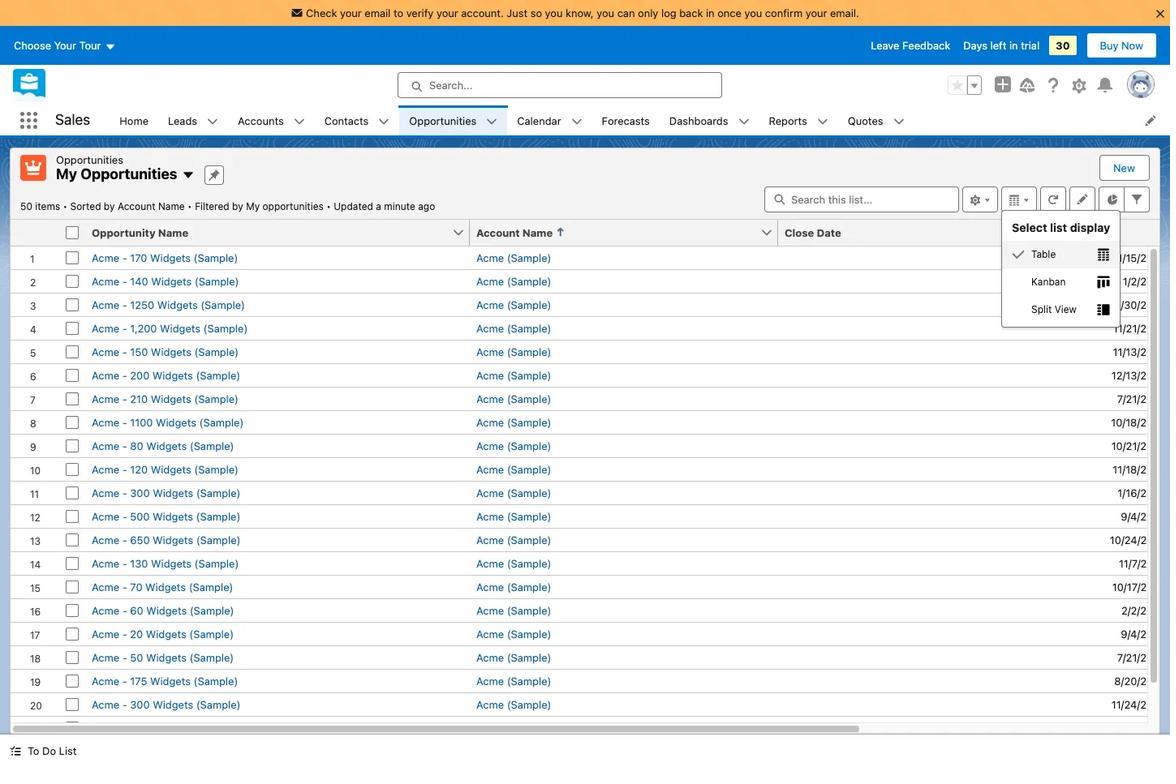 Task type: vqa. For each thing, say whether or not it's contained in the screenshot.
the '1/15/2024'
yes



Task type: locate. For each thing, give the bounding box(es) containing it.
2 horizontal spatial •
[[326, 200, 331, 212]]

reports
[[769, 114, 807, 127]]

3 acme (sample) from the top
[[476, 298, 551, 311]]

leave
[[871, 39, 899, 52]]

1 horizontal spatial 50
[[130, 651, 143, 664]]

4 acme (sample) link from the top
[[476, 322, 551, 335]]

5 acme (sample) from the top
[[476, 345, 551, 358]]

1 by from the left
[[104, 200, 115, 212]]

acme (sample) for acme (sample) link related to acme - 1,200 widgets (sample) link
[[476, 322, 551, 335]]

210
[[130, 392, 148, 405]]

text default image right reports
[[817, 116, 828, 127]]

16 acme (sample) link from the top
[[476, 604, 551, 617]]

so
[[530, 6, 542, 19]]

text default image left reports 'link'
[[738, 116, 749, 127]]

50
[[20, 200, 32, 212], [130, 651, 143, 664]]

calendar link
[[507, 105, 571, 136]]

0 vertical spatial 300
[[130, 486, 150, 499]]

0 horizontal spatial your
[[340, 6, 362, 19]]

text default image inside split view link
[[1097, 304, 1110, 317]]

global media (sample) link
[[476, 722, 588, 735]]

2 horizontal spatial you
[[744, 6, 762, 19]]

1 horizontal spatial account
[[476, 226, 520, 239]]

0 horizontal spatial 50
[[20, 200, 32, 212]]

your right verify
[[437, 6, 458, 19]]

my up 'items'
[[56, 166, 77, 183]]

list
[[59, 745, 77, 758]]

acme - 300 widgets (sample) link down acme - 175 widgets (sample) link
[[92, 698, 241, 711]]

1 horizontal spatial by
[[232, 200, 243, 212]]

6 acme (sample) from the top
[[476, 369, 551, 382]]

2 media from the left
[[511, 722, 540, 735]]

widgets for acme - 175 widgets (sample) link
[[150, 675, 191, 688]]

19 acme (sample) link from the top
[[476, 675, 551, 688]]

- for acme - 1250 widgets (sample) link
[[122, 298, 127, 311]]

acme - 210 widgets (sample)
[[92, 392, 239, 405]]

1 your from the left
[[340, 6, 362, 19]]

global media (sample)
[[476, 722, 588, 735]]

widgets down acme - 175 widgets (sample) link
[[153, 698, 193, 711]]

acme for acme (sample) link related to acme - 120 widgets (sample) link on the left
[[476, 463, 504, 476]]

widgets down acme - 130 widgets (sample)
[[145, 581, 186, 594]]

acme for 15th acme (sample) link from the top
[[476, 581, 504, 594]]

120
[[130, 463, 148, 476]]

8 acme (sample) from the top
[[476, 416, 551, 429]]

14 acme (sample) link from the top
[[476, 557, 551, 570]]

1 vertical spatial 50
[[130, 651, 143, 664]]

1 vertical spatial 9/4/2023
[[1121, 628, 1166, 641]]

- for acme - 80 widgets (sample) link
[[122, 439, 127, 452]]

8 acme (sample) link from the top
[[476, 416, 551, 429]]

• left filtered
[[188, 200, 192, 212]]

widgets down acme - 210 widgets (sample) link on the left bottom of the page
[[156, 416, 196, 429]]

widgets down acme - 175 widgets (sample)
[[183, 722, 223, 735]]

acme - 300 widgets (sample) down acme - 175 widgets (sample) link
[[92, 698, 241, 711]]

1 horizontal spatial global
[[476, 722, 508, 735]]

1 vertical spatial 300
[[130, 698, 150, 711]]

acme (sample) for acme (sample) link for acme - 200 widgets (sample) link
[[476, 369, 551, 382]]

text default image
[[207, 116, 218, 127], [378, 116, 390, 127], [738, 116, 749, 127], [817, 116, 828, 127], [1097, 249, 1110, 262], [1097, 304, 1110, 317]]

acme for acme (sample) link corresponding to acme - 500 widgets (sample) link
[[476, 510, 504, 523]]

widgets for acme - 20 widgets (sample) link
[[146, 628, 186, 641]]

in right back
[[706, 6, 715, 19]]

accounts
[[238, 114, 284, 127]]

dashboards link
[[660, 105, 738, 136]]

2 acme (sample) from the top
[[476, 275, 551, 288]]

50 left 'items'
[[20, 200, 32, 212]]

1 horizontal spatial in
[[1009, 39, 1018, 52]]

acme (sample) for acme (sample) link corresponding to "acme - 130 widgets (sample)" link
[[476, 557, 551, 570]]

opportunities link
[[400, 105, 486, 136]]

acme - 210 widgets (sample) link
[[92, 392, 239, 405]]

text default image down display
[[1097, 249, 1110, 262]]

know,
[[566, 6, 594, 19]]

acme for acme (sample) link related to acme - 1,200 widgets (sample) link
[[476, 322, 504, 335]]

acme for acme - 50 widgets (sample) link
[[92, 651, 119, 664]]

your left "email."
[[806, 6, 827, 19]]

text default image right calendar
[[571, 116, 582, 127]]

7 acme (sample) from the top
[[476, 392, 551, 405]]

my opportunities grid
[[11, 219, 1170, 764]]

calendar list item
[[507, 105, 592, 136]]

item number element
[[11, 219, 59, 246]]

widgets up acme - 175 widgets (sample)
[[146, 651, 187, 664]]

acme - 650 widgets (sample) link
[[92, 534, 241, 547]]

12 acme (sample) link from the top
[[476, 510, 551, 523]]

buy
[[1100, 39, 1119, 52]]

widgets down acme - 650 widgets (sample)
[[151, 557, 192, 570]]

1250
[[130, 298, 154, 311]]

acme for acme - 1250 widgets (sample) link
[[92, 298, 119, 311]]

2/2/2023
[[1121, 604, 1166, 617]]

1 vertical spatial my
[[246, 200, 260, 212]]

acme for acme (sample) link corresponding to acme - 1250 widgets (sample) link
[[476, 298, 504, 311]]

acme (sample) for acme (sample) link corresponding to acme - 20 widgets (sample) link
[[476, 628, 551, 641]]

None search field
[[764, 186, 959, 212]]

widgets for acme - 120 widgets (sample) link on the left
[[151, 463, 191, 476]]

6 acme (sample) link from the top
[[476, 369, 551, 382]]

9/4/2023 down the '2/2/2023'
[[1121, 628, 1166, 641]]

1 acme (sample) from the top
[[476, 251, 551, 264]]

acme (sample) link for acme - 140 widgets (sample) link
[[476, 275, 551, 288]]

10/24/2022
[[1110, 534, 1166, 547]]

9/4/2023 for acme - 20 widgets (sample)
[[1121, 628, 1166, 641]]

- for acme - 175 widgets (sample) link
[[122, 675, 127, 688]]

widgets down the acme - 150 widgets (sample)
[[152, 369, 193, 382]]

acme
[[92, 251, 119, 264], [476, 251, 504, 264], [92, 275, 119, 288], [476, 275, 504, 288], [92, 298, 119, 311], [476, 298, 504, 311], [92, 322, 119, 335], [476, 322, 504, 335], [92, 345, 119, 358], [476, 345, 504, 358], [92, 369, 119, 382], [476, 369, 504, 382], [92, 392, 119, 405], [476, 392, 504, 405], [92, 416, 119, 429], [476, 416, 504, 429], [92, 439, 119, 452], [476, 439, 504, 452], [92, 463, 119, 476], [476, 463, 504, 476], [92, 486, 119, 499], [476, 486, 504, 499], [92, 510, 119, 523], [476, 510, 504, 523], [92, 534, 119, 547], [476, 534, 504, 547], [92, 557, 119, 570], [476, 557, 504, 570], [92, 581, 119, 594], [476, 581, 504, 594], [92, 604, 119, 617], [476, 604, 504, 617], [92, 628, 119, 641], [476, 628, 504, 641], [92, 651, 119, 664], [476, 651, 504, 664], [92, 675, 119, 688], [476, 675, 504, 688], [92, 698, 119, 711], [476, 698, 504, 711]]

- for "acme - 130 widgets (sample)" link
[[122, 557, 127, 570]]

text default image left to
[[10, 746, 21, 757]]

7/21/2023 up '8/20/2023'
[[1117, 651, 1166, 664]]

tour
[[79, 39, 101, 52]]

2 by from the left
[[232, 200, 243, 212]]

email
[[365, 6, 391, 19]]

10 acme (sample) from the top
[[476, 463, 551, 476]]

3 • from the left
[[326, 200, 331, 212]]

acme for acme - 210 widgets (sample) link on the left bottom of the page
[[92, 392, 119, 405]]

11/24/2023
[[1111, 698, 1166, 711]]

acme for acme - 50 widgets (sample) link's acme (sample) link
[[476, 651, 504, 664]]

name
[[158, 200, 185, 212], [158, 226, 188, 239], [522, 226, 553, 239]]

list containing home
[[110, 105, 1170, 136]]

name inside button
[[158, 226, 188, 239]]

0 horizontal spatial by
[[104, 200, 115, 212]]

1 vertical spatial 80
[[167, 722, 180, 735]]

5 acme (sample) link from the top
[[476, 345, 551, 358]]

0 horizontal spatial account
[[118, 200, 155, 212]]

9/4/2023 down 1/16/2023
[[1121, 510, 1166, 523]]

- for the acme - 150 widgets (sample) link
[[122, 345, 127, 358]]

text default image right contacts
[[378, 116, 390, 127]]

text default image right accounts
[[293, 116, 305, 127]]

text default image right quotes
[[893, 116, 904, 127]]

date
[[817, 226, 841, 239]]

2/1/2024
[[1123, 722, 1166, 735]]

confirm
[[765, 6, 803, 19]]

1 media from the left
[[126, 722, 156, 735]]

0 horizontal spatial 80
[[130, 439, 143, 452]]

acme (sample) link for acme - 1,200 widgets (sample) link
[[476, 322, 551, 335]]

text default image inside contacts list item
[[378, 116, 390, 127]]

text default image left calendar
[[486, 116, 498, 127]]

10 acme (sample) link from the top
[[476, 463, 551, 476]]

by right filtered
[[232, 200, 243, 212]]

0 horizontal spatial you
[[545, 6, 563, 19]]

my up "opportunity name" button
[[246, 200, 260, 212]]

to do list button
[[0, 735, 86, 768]]

media for -
[[126, 722, 156, 735]]

list
[[1050, 220, 1067, 234]]

4 acme (sample) from the top
[[476, 322, 551, 335]]

acme - 130 widgets (sample) link
[[92, 557, 239, 570]]

acme - 500 widgets (sample)
[[92, 510, 241, 523]]

0 vertical spatial acme - 300 widgets (sample)
[[92, 486, 241, 499]]

300 up 500
[[130, 486, 150, 499]]

text default image inside reports list item
[[817, 116, 828, 127]]

widgets for the acme - 70 widgets (sample) link
[[145, 581, 186, 594]]

1 horizontal spatial media
[[511, 722, 540, 735]]

text default image inside table link
[[1012, 249, 1025, 262]]

text default image for reports
[[817, 116, 828, 127]]

select
[[1012, 220, 1047, 234]]

1 horizontal spatial you
[[597, 6, 614, 19]]

widgets for acme - 80 widgets (sample) link
[[146, 439, 187, 452]]

12/13/2023
[[1111, 369, 1166, 382]]

- for acme - 500 widgets (sample) link
[[122, 510, 127, 523]]

acme for acme - 20 widgets (sample) link
[[92, 628, 119, 641]]

widgets up acme - 650 widgets (sample)
[[153, 510, 193, 523]]

you
[[545, 6, 563, 19], [597, 6, 614, 19], [744, 6, 762, 19]]

13 acme (sample) link from the top
[[476, 534, 551, 547]]

acme (sample) for acme (sample) link related to acme - 170 widgets (sample) link
[[476, 251, 551, 264]]

sorted
[[70, 200, 101, 212]]

to do list
[[28, 745, 77, 758]]

acme - 170 widgets (sample)
[[92, 251, 238, 264]]

acme for acme - 170 widgets (sample) link
[[92, 251, 119, 264]]

acme - 20 widgets (sample)
[[92, 628, 234, 641]]

widgets for acme - 170 widgets (sample) link
[[150, 251, 191, 264]]

split
[[1031, 303, 1052, 315]]

widgets down acme - 80 widgets (sample) link
[[151, 463, 191, 476]]

18 acme (sample) from the top
[[476, 651, 551, 664]]

list
[[110, 105, 1170, 136]]

acme (sample) link for acme - 1100 widgets (sample) link
[[476, 416, 551, 429]]

- for the acme - 70 widgets (sample) link
[[122, 581, 127, 594]]

2 acme - 300 widgets (sample) link from the top
[[92, 698, 241, 711]]

0 horizontal spatial media
[[126, 722, 156, 735]]

1 7/21/2023 from the top
[[1117, 392, 1166, 405]]

0 horizontal spatial •
[[63, 200, 68, 212]]

1 you from the left
[[545, 6, 563, 19]]

14 acme (sample) from the top
[[476, 557, 551, 570]]

0 vertical spatial 9/4/2023
[[1121, 510, 1166, 523]]

1 vertical spatial acme - 300 widgets (sample)
[[92, 698, 241, 711]]

global media - 80 widgets (sample) link
[[92, 722, 271, 735]]

media for (sample)
[[511, 722, 540, 735]]

3 acme (sample) link from the top
[[476, 298, 551, 311]]

18 acme (sample) link from the top
[[476, 651, 551, 664]]

buy now button
[[1086, 32, 1157, 58]]

60
[[130, 604, 143, 617]]

1 acme - 300 widgets (sample) from the top
[[92, 486, 241, 499]]

1 global from the left
[[92, 722, 123, 735]]

1 acme - 300 widgets (sample) link from the top
[[92, 486, 241, 499]]

7/21/2023 for acme - 210 widgets (sample)
[[1117, 392, 1166, 405]]

widgets down acme - 1250 widgets (sample)
[[160, 322, 200, 335]]

account inside 'button'
[[476, 226, 520, 239]]

acme for the acme - 70 widgets (sample) link
[[92, 581, 119, 594]]

acme (sample) link for the acme - 150 widgets (sample) link
[[476, 345, 551, 358]]

opportunities
[[409, 114, 477, 127], [56, 153, 123, 166], [81, 166, 177, 183]]

0 vertical spatial 80
[[130, 439, 143, 452]]

by
[[104, 200, 115, 212], [232, 200, 243, 212]]

acme (sample) link for acme - 170 widgets (sample) link
[[476, 251, 551, 264]]

text default image right view
[[1097, 304, 1110, 317]]

updated
[[334, 200, 373, 212]]

trial
[[1021, 39, 1040, 52]]

acme for acme - 140 widgets (sample) link
[[92, 275, 119, 288]]

• right 'items'
[[63, 200, 68, 212]]

11 acme (sample) from the top
[[476, 486, 551, 499]]

acme for acme - 1,200 widgets (sample) link
[[92, 322, 119, 335]]

0 vertical spatial 50
[[20, 200, 32, 212]]

2 acme - 300 widgets (sample) from the top
[[92, 698, 241, 711]]

3 your from the left
[[806, 6, 827, 19]]

acme - 1,200 widgets (sample) link
[[92, 322, 248, 335]]

cell
[[59, 219, 85, 246]]

19 acme (sample) from the top
[[476, 675, 551, 688]]

a
[[376, 200, 381, 212]]

2 horizontal spatial your
[[806, 6, 827, 19]]

1 acme (sample) link from the top
[[476, 251, 551, 264]]

text default image inside dashboards list item
[[738, 116, 749, 127]]

13 acme (sample) from the top
[[476, 534, 551, 547]]

widgets for the acme - 150 widgets (sample) link
[[151, 345, 191, 358]]

text default image left 'table'
[[1012, 249, 1025, 262]]

acme for acme - 60 widgets (sample) link
[[92, 604, 119, 617]]

your
[[54, 39, 76, 52]]

- for acme - 1,200 widgets (sample) link
[[122, 322, 127, 335]]

1 300 from the top
[[130, 486, 150, 499]]

1 9/4/2023 from the top
[[1121, 510, 1166, 523]]

account
[[118, 200, 155, 212], [476, 226, 520, 239]]

global for global media (sample)
[[476, 722, 508, 735]]

acme for acme - 500 widgets (sample) link
[[92, 510, 119, 523]]

just
[[507, 6, 528, 19]]

media
[[126, 722, 156, 735], [511, 722, 540, 735]]

70
[[130, 581, 142, 594]]

2 • from the left
[[188, 200, 192, 212]]

acme - 150 widgets (sample) link
[[92, 345, 239, 358]]

contacts list item
[[315, 105, 400, 136]]

1 vertical spatial 7/21/2023
[[1117, 651, 1166, 664]]

name inside 'button'
[[522, 226, 553, 239]]

17 acme (sample) from the top
[[476, 628, 551, 641]]

check
[[306, 6, 337, 19]]

acme - 150 widgets (sample)
[[92, 345, 239, 358]]

• left updated at the left of the page
[[326, 200, 331, 212]]

text default image
[[293, 116, 305, 127], [486, 116, 498, 127], [571, 116, 582, 127], [893, 116, 904, 127], [182, 169, 195, 182], [1012, 249, 1025, 262], [1097, 276, 1110, 289], [10, 746, 21, 757]]

1 horizontal spatial 80
[[167, 722, 180, 735]]

9 acme (sample) link from the top
[[476, 439, 551, 452]]

0 vertical spatial acme - 300 widgets (sample) link
[[92, 486, 241, 499]]

0 horizontal spatial in
[[706, 6, 715, 19]]

my
[[56, 166, 77, 183], [246, 200, 260, 212]]

ago
[[418, 200, 435, 212]]

widgets up acme - 140 widgets (sample)
[[150, 251, 191, 264]]

2 your from the left
[[437, 6, 458, 19]]

acme (sample) for tenth acme (sample) link from the bottom of the my opportunities grid
[[476, 486, 551, 499]]

group
[[948, 75, 982, 95]]

opportunities down home
[[81, 166, 177, 183]]

acme - 170 widgets (sample) link
[[92, 251, 238, 264]]

dashboards list item
[[660, 105, 759, 136]]

0 horizontal spatial my
[[56, 166, 77, 183]]

1/2/2024
[[1123, 275, 1166, 288]]

text default image right the leads
[[207, 116, 218, 127]]

17 acme (sample) link from the top
[[476, 628, 551, 641]]

2 global from the left
[[476, 722, 508, 735]]

text default image inside calendar list item
[[571, 116, 582, 127]]

global for global media - 80 widgets (sample)
[[92, 722, 123, 735]]

acme for tenth acme (sample) link from the bottom of the my opportunities grid
[[476, 486, 504, 499]]

widgets down acme - 500 widgets (sample) link
[[153, 534, 193, 547]]

acme - 1250 widgets (sample) link
[[92, 298, 245, 311]]

close date element
[[778, 219, 1170, 246]]

opportunity name
[[92, 226, 188, 239]]

split view link
[[1002, 296, 1120, 323]]

you right so
[[545, 6, 563, 19]]

opportunities down the search...
[[409, 114, 477, 127]]

2 7/21/2023 from the top
[[1117, 651, 1166, 664]]

1 horizontal spatial my
[[246, 200, 260, 212]]

widgets up acme - 500 widgets (sample) link
[[153, 486, 193, 499]]

acme - 1250 widgets (sample)
[[92, 298, 245, 311]]

widgets up acme - 1100 widgets (sample)
[[151, 392, 191, 405]]

2 you from the left
[[597, 6, 614, 19]]

choose your tour button
[[13, 32, 116, 58]]

0 vertical spatial 7/21/2023
[[1117, 392, 1166, 405]]

widgets up acme - 1,200 widgets (sample)
[[157, 298, 198, 311]]

your left email
[[340, 6, 362, 19]]

- for acme - 120 widgets (sample) link on the left
[[122, 463, 127, 476]]

acme for acme (sample) link corresponding to acme - 175 widgets (sample) link
[[476, 675, 504, 688]]

to
[[28, 745, 39, 758]]

acme for acme (sample) link for acme - 210 widgets (sample) link on the left bottom of the page
[[476, 392, 504, 405]]

widgets
[[150, 251, 191, 264], [151, 275, 192, 288], [157, 298, 198, 311], [160, 322, 200, 335], [151, 345, 191, 358], [152, 369, 193, 382], [151, 392, 191, 405], [156, 416, 196, 429], [146, 439, 187, 452], [151, 463, 191, 476], [153, 486, 193, 499], [153, 510, 193, 523], [153, 534, 193, 547], [151, 557, 192, 570], [145, 581, 186, 594], [146, 604, 187, 617], [146, 628, 186, 641], [146, 651, 187, 664], [150, 675, 191, 688], [153, 698, 193, 711], [183, 722, 223, 735]]

text default image up 10/30/2023 on the top
[[1097, 276, 1110, 289]]

in right left
[[1009, 39, 1018, 52]]

acme for acme (sample) link associated with the acme - 150 widgets (sample) link
[[476, 345, 504, 358]]

1 vertical spatial acme - 300 widgets (sample) link
[[92, 698, 241, 711]]

50 down 20
[[130, 651, 143, 664]]

12 acme (sample) from the top
[[476, 510, 551, 523]]

by right sorted
[[104, 200, 115, 212]]

(sample)
[[194, 251, 238, 264], [507, 251, 551, 264], [195, 275, 239, 288], [507, 275, 551, 288], [201, 298, 245, 311], [507, 298, 551, 311], [203, 322, 248, 335], [507, 322, 551, 335], [194, 345, 239, 358], [507, 345, 551, 358], [196, 369, 240, 382], [507, 369, 551, 382], [194, 392, 239, 405], [507, 392, 551, 405], [199, 416, 244, 429], [507, 416, 551, 429], [190, 439, 234, 452], [507, 439, 551, 452], [194, 463, 239, 476], [507, 463, 551, 476], [196, 486, 241, 499], [507, 486, 551, 499], [196, 510, 241, 523], [507, 510, 551, 523], [196, 534, 241, 547], [507, 534, 551, 547], [194, 557, 239, 570], [507, 557, 551, 570], [189, 581, 233, 594], [507, 581, 551, 594], [190, 604, 234, 617], [507, 604, 551, 617], [189, 628, 234, 641], [507, 628, 551, 641], [189, 651, 234, 664], [507, 651, 551, 664], [194, 675, 238, 688], [507, 675, 551, 688], [196, 698, 241, 711], [507, 698, 551, 711], [226, 722, 271, 735], [543, 722, 588, 735]]

20 acme (sample) from the top
[[476, 698, 551, 711]]

2 9/4/2023 from the top
[[1121, 628, 1166, 641]]

9 acme (sample) from the top
[[476, 439, 551, 452]]

acme (sample) link for acme - 175 widgets (sample) link
[[476, 675, 551, 688]]

verify
[[406, 6, 434, 19]]

acme - 300 widgets (sample) link up acme - 500 widgets (sample)
[[92, 486, 241, 499]]

acme - 300 widgets (sample) for 1/16/2023
[[92, 486, 241, 499]]

widgets down acme - 1,200 widgets (sample) link
[[151, 345, 191, 358]]

opportunities list item
[[400, 105, 507, 136]]

you right once
[[744, 6, 762, 19]]

8/20/2023
[[1114, 675, 1166, 688]]

0 vertical spatial account
[[118, 200, 155, 212]]

0 horizontal spatial global
[[92, 722, 123, 735]]

1 vertical spatial in
[[1009, 39, 1018, 52]]

table link
[[1002, 241, 1120, 268]]

account.
[[461, 6, 504, 19]]

widgets down acme - 60 widgets (sample) link
[[146, 628, 186, 641]]

130
[[130, 557, 148, 570]]

acme for 20th acme (sample) link from the top
[[476, 698, 504, 711]]

2 acme (sample) link from the top
[[476, 275, 551, 288]]

you left can
[[597, 6, 614, 19]]

acme for "acme - 130 widgets (sample)" link
[[92, 557, 119, 570]]

text default image inside leads list item
[[207, 116, 218, 127]]

acme (sample)
[[476, 251, 551, 264], [476, 275, 551, 288], [476, 298, 551, 311], [476, 322, 551, 335], [476, 345, 551, 358], [476, 369, 551, 382], [476, 392, 551, 405], [476, 416, 551, 429], [476, 439, 551, 452], [476, 463, 551, 476], [476, 486, 551, 499], [476, 510, 551, 523], [476, 534, 551, 547], [476, 557, 551, 570], [476, 581, 551, 594], [476, 604, 551, 617], [476, 628, 551, 641], [476, 651, 551, 664], [476, 675, 551, 688], [476, 698, 551, 711]]

acme (sample) for acme (sample) link related to acme - 650 widgets (sample) link
[[476, 534, 551, 547]]

acme for acme - 650 widgets (sample) link
[[92, 534, 119, 547]]

widgets for acme - 1100 widgets (sample) link
[[156, 416, 196, 429]]

acme - 300 widgets (sample) up acme - 500 widgets (sample)
[[92, 486, 241, 499]]

80 down acme - 175 widgets (sample)
[[167, 722, 180, 735]]

1 horizontal spatial your
[[437, 6, 458, 19]]

11 acme (sample) link from the top
[[476, 486, 551, 499]]

80 up 120
[[130, 439, 143, 452]]

text default image up my opportunities status on the left top of page
[[182, 169, 195, 182]]

widgets up acme - 20 widgets (sample) link
[[146, 604, 187, 617]]

7/21/2023 down the 12/13/2023
[[1117, 392, 1166, 405]]

7 acme (sample) link from the top
[[476, 392, 551, 405]]

acme (sample) link for acme - 210 widgets (sample) link on the left bottom of the page
[[476, 392, 551, 405]]

15 acme (sample) from the top
[[476, 581, 551, 594]]

acme (sample) for acme (sample) link for acme - 80 widgets (sample) link
[[476, 439, 551, 452]]

300 down the 175
[[130, 698, 150, 711]]

acme (sample) for acme (sample) link corresponding to acme - 175 widgets (sample) link
[[476, 675, 551, 688]]

widgets up acme - 1250 widgets (sample)
[[151, 275, 192, 288]]

widgets down acme - 50 widgets (sample) link
[[150, 675, 191, 688]]

2 300 from the top
[[130, 698, 150, 711]]

widgets down acme - 1100 widgets (sample)
[[146, 439, 187, 452]]

1 horizontal spatial •
[[188, 200, 192, 212]]

16 acme (sample) from the top
[[476, 604, 551, 617]]

acme - 70 widgets (sample) link
[[92, 581, 233, 594]]

1 vertical spatial account
[[476, 226, 520, 239]]



Task type: describe. For each thing, give the bounding box(es) containing it.
filtered
[[195, 200, 229, 212]]

- for acme - 1100 widgets (sample) link
[[122, 416, 127, 429]]

acme (sample) for acme (sample) link corresponding to acme - 1250 widgets (sample) link
[[476, 298, 551, 311]]

search...
[[429, 79, 473, 92]]

accounts link
[[228, 105, 293, 136]]

back
[[679, 6, 703, 19]]

widgets for acme - 210 widgets (sample) link on the left bottom of the page
[[151, 392, 191, 405]]

10/18/2023
[[1111, 416, 1166, 429]]

500
[[130, 510, 150, 523]]

acme (sample) for 20th acme (sample) link from the top
[[476, 698, 551, 711]]

acme (sample) for acme (sample) link for acme - 60 widgets (sample) link
[[476, 604, 551, 617]]

10/17/2022
[[1112, 581, 1166, 594]]

opportunity
[[92, 226, 155, 239]]

left
[[990, 39, 1007, 52]]

check your email to verify your account. just so you know, you can only log back in once you confirm your email.
[[306, 6, 859, 19]]

text default image inside accounts list item
[[293, 116, 305, 127]]

opportunities down the sales
[[56, 153, 123, 166]]

none search field inside my opportunities|opportunities|list view element
[[764, 186, 959, 212]]

Search My Opportunities list view. search field
[[764, 186, 959, 212]]

- for acme - 650 widgets (sample) link
[[122, 534, 127, 547]]

11/21/2023
[[1113, 322, 1166, 335]]

split view
[[1031, 303, 1077, 315]]

acme (sample) for acme (sample) link related to acme - 120 widgets (sample) link on the left
[[476, 463, 551, 476]]

widgets for acme - 1,200 widgets (sample) link
[[160, 322, 200, 335]]

acme (sample) link for acme - 80 widgets (sample) link
[[476, 439, 551, 452]]

acme - 50 widgets (sample)
[[92, 651, 234, 664]]

3 you from the left
[[744, 6, 762, 19]]

opportunities
[[263, 200, 324, 212]]

175
[[130, 675, 147, 688]]

acme - 70 widgets (sample)
[[92, 581, 233, 594]]

acme for acme (sample) link for acme - 80 widgets (sample) link
[[476, 439, 504, 452]]

acme (sample) link for acme - 60 widgets (sample) link
[[476, 604, 551, 617]]

acme (sample) link for acme - 650 widgets (sample) link
[[476, 534, 551, 547]]

name for account
[[522, 226, 553, 239]]

view
[[1055, 303, 1077, 315]]

my opportunities status
[[20, 200, 334, 212]]

acme for acme (sample) link corresponding to acme - 140 widgets (sample) link
[[476, 275, 504, 288]]

opportunity name element
[[85, 219, 480, 246]]

reports link
[[759, 105, 817, 136]]

acme for acme (sample) link corresponding to acme - 20 widgets (sample) link
[[476, 628, 504, 641]]

9/4/2023 for acme - 500 widgets (sample)
[[1121, 510, 1166, 523]]

1/15/2024
[[1118, 251, 1166, 264]]

feedback
[[902, 39, 950, 52]]

widgets for acme - 200 widgets (sample) link
[[152, 369, 193, 382]]

contacts
[[324, 114, 369, 127]]

to
[[394, 6, 403, 19]]

dashboards
[[669, 114, 728, 127]]

acme - 1,200 widgets (sample)
[[92, 322, 248, 335]]

acme - 130 widgets (sample)
[[92, 557, 239, 570]]

- for acme - 170 widgets (sample) link
[[122, 251, 127, 264]]

acme (sample) for acme (sample) link for acme - 210 widgets (sample) link on the left bottom of the page
[[476, 392, 551, 405]]

300 for 11/24/2023
[[130, 698, 150, 711]]

text default image inside the 'opportunities' list item
[[486, 116, 498, 127]]

account name
[[476, 226, 553, 239]]

can
[[617, 6, 635, 19]]

text default image inside to do list button
[[10, 746, 21, 757]]

acme - 175 widgets (sample)
[[92, 675, 238, 688]]

contacts link
[[315, 105, 378, 136]]

acme for acme - 1100 widgets (sample) link
[[92, 416, 119, 429]]

0 vertical spatial my
[[56, 166, 77, 183]]

1/16/2023
[[1118, 486, 1166, 499]]

kanban
[[1031, 275, 1066, 288]]

acme (sample) link for acme - 20 widgets (sample) link
[[476, 628, 551, 641]]

widgets for acme - 140 widgets (sample) link
[[151, 275, 192, 288]]

acme - 1100 widgets (sample) link
[[92, 416, 244, 429]]

acme (sample) link for acme - 120 widgets (sample) link on the left
[[476, 463, 551, 476]]

acme (sample) for acme - 50 widgets (sample) link's acme (sample) link
[[476, 651, 551, 664]]

widgets for acme - 50 widgets (sample) link
[[146, 651, 187, 664]]

acme (sample) for 15th acme (sample) link from the top
[[476, 581, 551, 594]]

choose your tour
[[14, 39, 101, 52]]

acme - 300 widgets (sample) for 11/24/2023
[[92, 698, 241, 711]]

11/13/2023
[[1113, 345, 1166, 358]]

acme for acme - 175 widgets (sample) link
[[92, 675, 119, 688]]

170
[[130, 251, 147, 264]]

close date
[[785, 226, 841, 239]]

select list display menu
[[1002, 214, 1120, 323]]

acme - 80 widgets (sample)
[[92, 439, 234, 452]]

acme for acme (sample) link related to acme - 650 widgets (sample) link
[[476, 534, 504, 547]]

close
[[785, 226, 814, 239]]

acme - 300 widgets (sample) link for 1/16/2023
[[92, 486, 241, 499]]

50 items • sorted by account name • filtered by my opportunities • updated a minute ago
[[20, 200, 435, 212]]

widgets for acme - 650 widgets (sample) link
[[153, 534, 193, 547]]

choose
[[14, 39, 51, 52]]

my opportunities
[[56, 166, 177, 183]]

- for acme - 140 widgets (sample) link
[[122, 275, 127, 288]]

acme (sample) for acme (sample) link corresponding to acme - 140 widgets (sample) link
[[476, 275, 551, 288]]

acme (sample) link for acme - 1250 widgets (sample) link
[[476, 298, 551, 311]]

- for acme - 200 widgets (sample) link
[[122, 369, 127, 382]]

text default image for leads
[[207, 116, 218, 127]]

widgets for acme - 60 widgets (sample) link
[[146, 604, 187, 617]]

text default image for dashboards
[[738, 116, 749, 127]]

close date button
[[778, 219, 1170, 245]]

opportunities inside opportunities link
[[409, 114, 477, 127]]

item number image
[[11, 219, 59, 245]]

50 inside my opportunities grid
[[130, 651, 143, 664]]

acme - 120 widgets (sample) link
[[92, 463, 239, 476]]

acme (sample) link for "acme - 130 widgets (sample)" link
[[476, 557, 551, 570]]

650
[[130, 534, 150, 547]]

7/21/2023 for acme - 50 widgets (sample)
[[1117, 651, 1166, 664]]

leads list item
[[158, 105, 228, 136]]

acme - 120 widgets (sample)
[[92, 463, 239, 476]]

acme - 140 widgets (sample) link
[[92, 275, 239, 288]]

new
[[1113, 161, 1135, 174]]

acme (sample) for acme (sample) link associated with acme - 1100 widgets (sample) link
[[476, 416, 551, 429]]

search... button
[[398, 72, 722, 98]]

150
[[130, 345, 148, 358]]

acme for acme (sample) link related to acme - 170 widgets (sample) link
[[476, 251, 504, 264]]

leads
[[168, 114, 197, 127]]

acme - 60 widgets (sample)
[[92, 604, 234, 617]]

acme (sample) for acme (sample) link corresponding to acme - 500 widgets (sample) link
[[476, 510, 551, 523]]

acme for acme (sample) link associated with acme - 1100 widgets (sample) link
[[476, 416, 504, 429]]

text default image inside kanban link
[[1097, 276, 1110, 289]]

acme - 60 widgets (sample) link
[[92, 604, 234, 617]]

text default image inside table link
[[1097, 249, 1110, 262]]

global media - 80 widgets (sample)
[[92, 722, 271, 735]]

leads link
[[158, 105, 207, 136]]

calendar
[[517, 114, 561, 127]]

15 acme (sample) link from the top
[[476, 581, 551, 594]]

account name element
[[470, 219, 788, 246]]

acme for acme - 120 widgets (sample) link on the left
[[92, 463, 119, 476]]

acme for acme (sample) link for acme - 200 widgets (sample) link
[[476, 369, 504, 382]]

do
[[42, 745, 56, 758]]

select list display
[[1012, 220, 1110, 234]]

acme (sample) link for acme - 500 widgets (sample) link
[[476, 510, 551, 523]]

leave feedback link
[[871, 39, 950, 52]]

opportunity name button
[[85, 219, 452, 245]]

20 acme (sample) link from the top
[[476, 698, 551, 711]]

my opportunities|opportunities|list view element
[[10, 148, 1170, 764]]

quotes list item
[[838, 105, 914, 136]]

acme (sample) link for acme - 50 widgets (sample) link
[[476, 651, 551, 664]]

acme for acme (sample) link for acme - 60 widgets (sample) link
[[476, 604, 504, 617]]

acme (sample) for acme (sample) link associated with the acme - 150 widgets (sample) link
[[476, 345, 551, 358]]

only
[[638, 6, 658, 19]]

name for opportunity
[[158, 226, 188, 239]]

items
[[35, 200, 60, 212]]

widgets for "acme - 130 widgets (sample)" link
[[151, 557, 192, 570]]

account name button
[[470, 219, 760, 245]]

acme - 650 widgets (sample)
[[92, 534, 241, 547]]

once
[[717, 6, 742, 19]]

acme - 300 widgets (sample) link for 11/24/2023
[[92, 698, 241, 711]]

1 • from the left
[[63, 200, 68, 212]]

widgets for acme - 1250 widgets (sample) link
[[157, 298, 198, 311]]

20
[[130, 628, 143, 641]]

text default image for contacts
[[378, 116, 390, 127]]

accounts list item
[[228, 105, 315, 136]]

text default image inside quotes list item
[[893, 116, 904, 127]]

days left in trial
[[963, 39, 1040, 52]]

- for acme - 20 widgets (sample) link
[[122, 628, 127, 641]]

days
[[963, 39, 987, 52]]

300 for 1/16/2023
[[130, 486, 150, 499]]

1100
[[130, 416, 153, 429]]

- for acme - 50 widgets (sample) link
[[122, 651, 127, 664]]

widgets for acme - 500 widgets (sample) link
[[153, 510, 193, 523]]

0 vertical spatial in
[[706, 6, 715, 19]]

cell inside my opportunities grid
[[59, 219, 85, 246]]

reports list item
[[759, 105, 838, 136]]

- for acme - 210 widgets (sample) link on the left bottom of the page
[[122, 392, 127, 405]]



